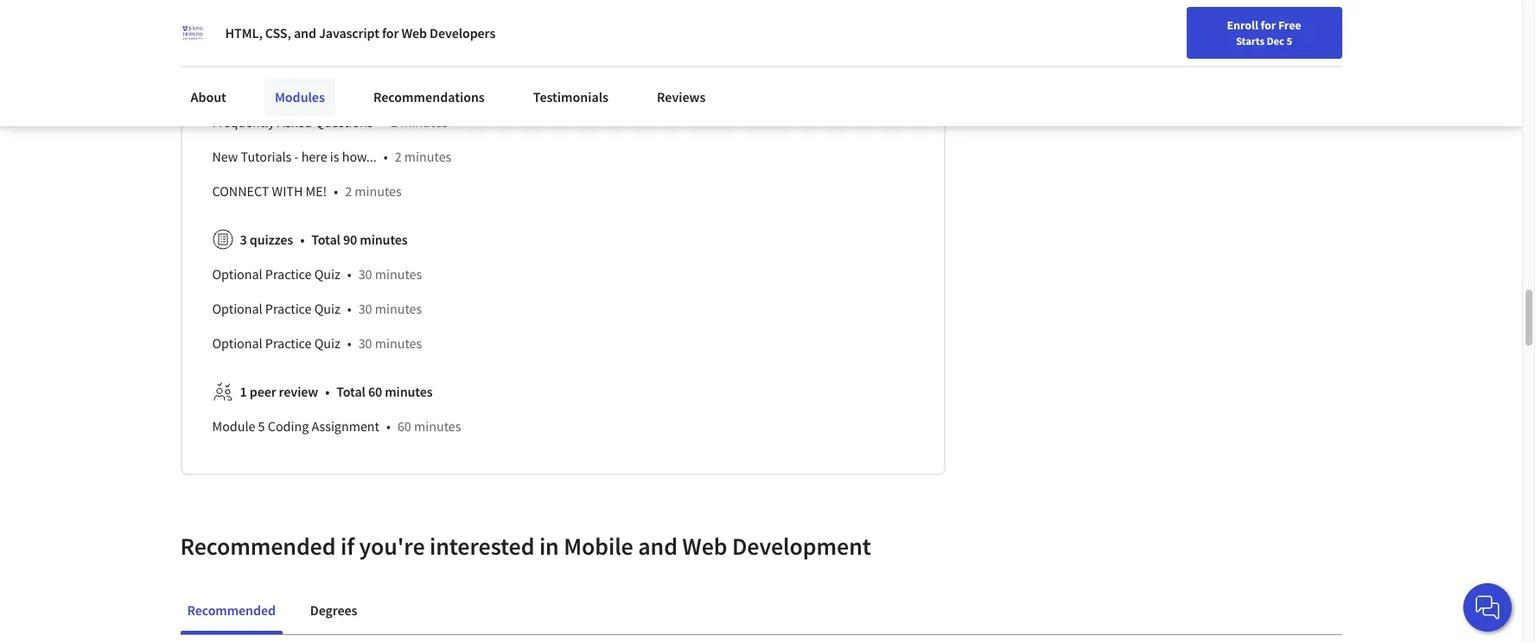 Task type: locate. For each thing, give the bounding box(es) containing it.
and
[[294, 24, 316, 41], [638, 531, 678, 562]]

1 vertical spatial quiz
[[314, 300, 340, 317]]

recommended inside button
[[187, 601, 276, 619]]

free
[[1278, 17, 1301, 33]]

total for total 90 minutes
[[311, 231, 340, 248]]

2 vertical spatial 30
[[358, 334, 372, 352]]

1 vertical spatial practice
[[265, 300, 312, 317]]

0 vertical spatial quiz
[[314, 265, 340, 282]]

recommended inside hide info about module content region
[[212, 9, 300, 27]]

tutorials
[[241, 148, 292, 165]]

recommendations
[[373, 88, 485, 105]]

• total 60 minutes
[[325, 383, 433, 400]]

mobile
[[564, 531, 633, 562]]

1 vertical spatial optional practice quiz • 30 minutes
[[212, 300, 422, 317]]

3 practice from the top
[[265, 334, 312, 352]]

2
[[418, 78, 425, 96], [391, 113, 398, 130], [395, 148, 402, 165], [345, 182, 352, 199]]

html,
[[225, 24, 263, 41]]

1 30 from the top
[[358, 265, 372, 282]]

60 up assignment
[[368, 383, 382, 400]]

0 vertical spatial optional
[[212, 265, 263, 282]]

2 vertical spatial recommended
[[187, 601, 276, 619]]

1 horizontal spatial 5
[[356, 9, 363, 27]]

2 vertical spatial optional
[[212, 334, 263, 352]]

2 practice from the top
[[265, 300, 312, 317]]

0 vertical spatial web
[[401, 24, 427, 41]]

testimonials link
[[523, 78, 619, 116]]

recommended books
[[212, 9, 338, 27]]

total left 90
[[311, 231, 340, 248]]

1 vertical spatial and
[[638, 531, 678, 562]]

3 optional from the top
[[212, 334, 263, 352]]

frequently asked questions • 2 minutes
[[212, 113, 448, 130]]

connect with me! • 2 minutes
[[212, 182, 402, 199]]

0 horizontal spatial 5
[[258, 417, 265, 435]]

2 right how...
[[395, 148, 402, 165]]

practice
[[265, 265, 312, 282], [265, 300, 312, 317], [265, 334, 312, 352]]

1 vertical spatial web
[[682, 531, 727, 562]]

1 vertical spatial optional
[[212, 300, 263, 317]]

5 inside enroll for free starts dec 5
[[1287, 34, 1292, 48]]

0 vertical spatial 60
[[368, 383, 382, 400]]

0 vertical spatial total
[[311, 231, 340, 248]]

web
[[401, 24, 427, 41], [682, 531, 727, 562]]

about
[[191, 88, 226, 105]]

1 horizontal spatial and
[[638, 531, 678, 562]]

optional practice quiz • 30 minutes
[[212, 265, 422, 282], [212, 300, 422, 317], [212, 334, 422, 352]]

5 left coding
[[258, 417, 265, 435]]

if
[[341, 531, 354, 562]]

javascript
[[319, 24, 379, 41]]

questions
[[315, 113, 373, 130]]

5 right dec
[[1287, 34, 1292, 48]]

for right javascript
[[382, 24, 399, 41]]

new tutorials - here is how... • 2 minutes
[[212, 148, 452, 165]]

hide info about module content region
[[212, 0, 914, 450]]

2 horizontal spatial 5
[[1287, 34, 1292, 48]]

60 down • total 60 minutes
[[398, 417, 411, 435]]

5 right books
[[356, 9, 363, 27]]

testimonials
[[533, 88, 609, 105]]

30
[[358, 265, 372, 282], [358, 300, 372, 317], [358, 334, 372, 352]]

60
[[368, 383, 382, 400], [398, 417, 411, 435]]

css,
[[265, 24, 291, 41]]

minutes
[[366, 9, 413, 27], [428, 78, 475, 96], [401, 113, 448, 130], [404, 148, 452, 165], [355, 182, 402, 199], [360, 231, 408, 248], [375, 265, 422, 282], [375, 300, 422, 317], [375, 334, 422, 352], [385, 383, 433, 400], [414, 417, 461, 435]]

for up dec
[[1261, 17, 1276, 33]]

2 right site
[[418, 78, 425, 96]]

reviews link
[[647, 78, 716, 116]]

final
[[295, 78, 320, 96]]

0 horizontal spatial and
[[294, 24, 316, 41]]

0 vertical spatial and
[[294, 24, 316, 41]]

recommendations link
[[363, 78, 495, 116]]

0 vertical spatial optional practice quiz • 30 minutes
[[212, 265, 422, 282]]

5
[[356, 9, 363, 27], [1287, 34, 1292, 48], [258, 417, 265, 435]]

None search field
[[246, 11, 661, 45]]

english
[[1191, 19, 1233, 37]]

0 horizontal spatial for
[[382, 24, 399, 41]]

3
[[240, 231, 247, 248]]

total
[[311, 231, 340, 248], [337, 383, 366, 400]]

1 vertical spatial total
[[337, 383, 366, 400]]

2 quiz from the top
[[314, 300, 340, 317]]

total up assignment
[[337, 383, 366, 400]]

2 vertical spatial optional practice quiz • 30 minutes
[[212, 334, 422, 352]]

is
[[330, 148, 339, 165]]

out
[[250, 78, 270, 96]]

for
[[1261, 17, 1276, 33], [382, 24, 399, 41]]

2 vertical spatial practice
[[265, 334, 312, 352]]

1 horizontal spatial for
[[1261, 17, 1276, 33]]

0 vertical spatial recommended
[[212, 9, 300, 27]]

and right 'mobile'
[[638, 531, 678, 562]]

0 vertical spatial 5
[[356, 9, 363, 27]]

1 horizontal spatial web
[[682, 531, 727, 562]]

2 vertical spatial quiz
[[314, 334, 340, 352]]

1 vertical spatial 30
[[358, 300, 372, 317]]

enroll for free starts dec 5
[[1227, 17, 1301, 48]]

optional
[[212, 265, 263, 282], [212, 300, 263, 317], [212, 334, 263, 352]]

0 vertical spatial 30
[[358, 265, 372, 282]]

recommended
[[212, 9, 300, 27], [180, 531, 336, 562], [187, 601, 276, 619]]

you're
[[359, 531, 425, 562]]

assignment
[[312, 417, 380, 435]]

quiz
[[314, 265, 340, 282], [314, 300, 340, 317], [314, 334, 340, 352]]

module
[[212, 417, 255, 435]]

peer
[[250, 383, 276, 400]]

and right "css,"
[[294, 24, 316, 41]]

starts
[[1236, 34, 1265, 48]]

0 vertical spatial practice
[[265, 265, 312, 282]]

•
[[407, 78, 412, 96], [380, 113, 384, 130], [384, 148, 388, 165], [334, 182, 338, 199], [300, 231, 305, 248], [347, 265, 352, 282], [347, 300, 352, 317], [347, 334, 352, 352], [325, 383, 330, 400], [386, 417, 391, 435]]

frequently
[[212, 113, 275, 130]]

development
[[732, 531, 871, 562]]

1 vertical spatial recommended
[[180, 531, 336, 562]]

books
[[303, 9, 338, 27]]

1 vertical spatial 60
[[398, 417, 411, 435]]

1 vertical spatial 5
[[1287, 34, 1292, 48]]



Task type: describe. For each thing, give the bounding box(es) containing it.
1 optional practice quiz • 30 minutes from the top
[[212, 265, 422, 282]]

0 horizontal spatial 60
[[368, 383, 382, 400]]

2 down site
[[391, 113, 398, 130]]

1 optional from the top
[[212, 265, 263, 282]]

5 minutes
[[356, 9, 413, 27]]

here
[[301, 148, 327, 165]]

recommended for recommended if you're interested in mobile and web development
[[180, 531, 336, 562]]

english button
[[1160, 0, 1264, 56]]

recommendation tabs tab list
[[180, 589, 1342, 634]]

3 quiz from the top
[[314, 334, 340, 352]]

degrees
[[310, 601, 357, 619]]

review
[[279, 383, 318, 400]]

• total 90 minutes
[[300, 231, 408, 248]]

modules
[[275, 88, 325, 105]]

me!
[[306, 182, 327, 199]]

new
[[212, 148, 238, 165]]

for inside enroll for free starts dec 5
[[1261, 17, 1276, 33]]

recommended for recommended books
[[212, 9, 300, 27]]

interested
[[430, 531, 535, 562]]

2 vertical spatial 5
[[258, 417, 265, 435]]

degrees button
[[303, 589, 364, 631]]

3 optional practice quiz • 30 minutes from the top
[[212, 334, 422, 352]]

1
[[240, 383, 247, 400]]

check
[[212, 78, 248, 96]]

2 30 from the top
[[358, 300, 372, 317]]

90
[[343, 231, 357, 248]]

2 right the me!
[[345, 182, 352, 199]]

johns hopkins university image
[[180, 21, 204, 45]]

in
[[539, 531, 559, 562]]

3 quizzes
[[240, 231, 293, 248]]

3 30 from the top
[[358, 334, 372, 352]]

total for total 60 minutes
[[337, 383, 366, 400]]

quizzes
[[250, 231, 293, 248]]

show notifications image
[[1289, 22, 1310, 42]]

check out the final deployed site • 2 minutes
[[212, 78, 475, 96]]

1 practice from the top
[[265, 265, 312, 282]]

recommended if you're interested in mobile and web development
[[180, 531, 871, 562]]

coding
[[268, 417, 309, 435]]

-
[[294, 148, 299, 165]]

recommended button
[[180, 589, 283, 631]]

1 quiz from the top
[[314, 265, 340, 282]]

module 5 coding assignment • 60 minutes
[[212, 417, 461, 435]]

2 optional from the top
[[212, 300, 263, 317]]

deployed
[[323, 78, 377, 96]]

the
[[273, 78, 292, 96]]

1 horizontal spatial 60
[[398, 417, 411, 435]]

chat with us image
[[1474, 594, 1502, 622]]

with
[[272, 182, 303, 199]]

reviews
[[657, 88, 706, 105]]

enroll
[[1227, 17, 1259, 33]]

html, css, and javascript for web developers
[[225, 24, 496, 41]]

0 horizontal spatial web
[[401, 24, 427, 41]]

dec
[[1267, 34, 1285, 48]]

about link
[[180, 78, 237, 116]]

connect
[[212, 182, 269, 199]]

how...
[[342, 148, 377, 165]]

site
[[380, 78, 400, 96]]

developers
[[430, 24, 496, 41]]

modules link
[[264, 78, 335, 116]]

1 peer review
[[240, 383, 318, 400]]

asked
[[277, 113, 312, 130]]

2 optional practice quiz • 30 minutes from the top
[[212, 300, 422, 317]]



Task type: vqa. For each thing, say whether or not it's contained in the screenshot.
bottommost 30
yes



